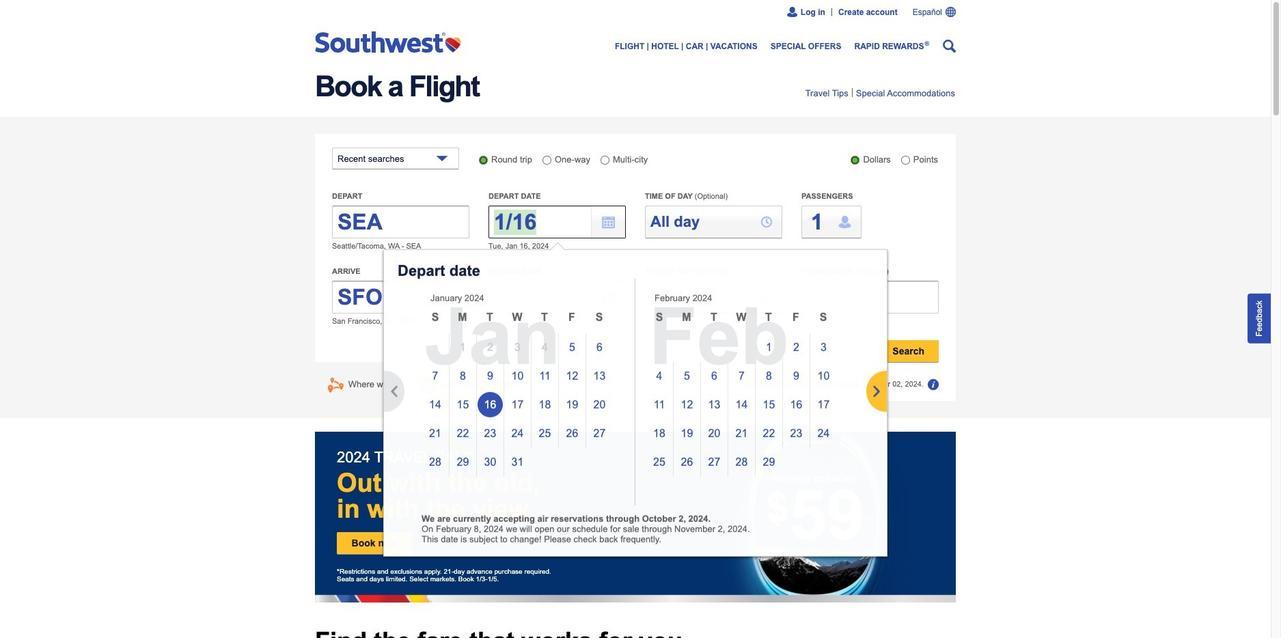 Task type: locate. For each thing, give the bounding box(es) containing it.
1 horizontal spatial sunday cell
[[646, 304, 673, 333]]

friday cell for saturday cell corresponding to second tuesday cell from the left the wednesday 'cell'
[[783, 304, 810, 333]]

menu bar
[[315, 86, 956, 99]]

navigation
[[315, 24, 956, 53]]

0 horizontal spatial tuesday cell
[[476, 304, 504, 333]]

2 wednesday cell from the left
[[728, 304, 755, 333]]

1 tuesday cell from the left
[[476, 304, 504, 333]]

1 horizontal spatial wednesday cell
[[728, 304, 755, 333]]

3 menu item from the left
[[856, 86, 956, 98]]

None text field
[[645, 206, 783, 239], [802, 281, 939, 314], [645, 206, 783, 239], [802, 281, 939, 314]]

0 horizontal spatial sunday cell
[[422, 304, 449, 333]]

saturday cell
[[586, 304, 613, 333], [810, 304, 837, 333]]

wednesday cell
[[504, 304, 531, 333], [728, 304, 755, 333]]

saturday cell for second tuesday cell from the left the wednesday 'cell'
[[810, 304, 837, 333]]

thursday cell for friday cell for saturday cell corresponding to second tuesday cell from the left the wednesday 'cell'
[[755, 304, 783, 333]]

0 horizontal spatial monday cell
[[449, 304, 476, 333]]

1 wednesday cell from the left
[[504, 304, 531, 333]]

1 sunday cell from the left
[[422, 304, 449, 333]]

1 horizontal spatial saturday cell
[[810, 304, 837, 333]]

2 menu item from the left
[[849, 86, 856, 99]]

tuesday cell
[[476, 304, 504, 333], [701, 304, 728, 333]]

1 horizontal spatial friday cell
[[783, 304, 810, 333]]

1 saturday cell from the left
[[586, 304, 613, 333]]

1 horizontal spatial monday cell
[[673, 304, 701, 333]]

1 thursday cell from the left
[[531, 304, 559, 333]]

thursday cell
[[531, 304, 559, 333], [755, 304, 783, 333]]

1 horizontal spatial tuesday cell
[[701, 304, 728, 333]]

friday cell
[[559, 304, 586, 333], [783, 304, 810, 333]]

menu item
[[806, 86, 849, 98], [849, 86, 856, 99], [856, 86, 956, 98]]

0 horizontal spatial wednesday cell
[[504, 304, 531, 333]]

monday cell for 1st tuesday cell
[[449, 304, 476, 333]]

None text field
[[332, 206, 470, 239], [332, 281, 470, 314], [332, 206, 470, 239], [332, 281, 470, 314]]

2 sunday cell from the left
[[646, 304, 673, 333]]

None radio
[[543, 156, 552, 165], [851, 156, 860, 165], [543, 156, 552, 165], [851, 156, 860, 165]]

saturday cell for the wednesday 'cell' for 1st tuesday cell
[[586, 304, 613, 333]]

1 monday cell from the left
[[449, 304, 476, 333]]

1 menu item from the left
[[806, 86, 849, 98]]

2 thursday cell from the left
[[755, 304, 783, 333]]

0 horizontal spatial saturday cell
[[586, 304, 613, 333]]

2 saturday cell from the left
[[810, 304, 837, 333]]

2 friday cell from the left
[[783, 304, 810, 333]]

1 horizontal spatial thursday cell
[[755, 304, 783, 333]]

2 monday cell from the left
[[673, 304, 701, 333]]

monday cell for second tuesday cell from the left
[[673, 304, 701, 333]]

thursday cell for friday cell for saturday cell corresponding to the wednesday 'cell' for 1st tuesday cell
[[531, 304, 559, 333]]

None radio
[[479, 156, 488, 165], [601, 156, 610, 165], [902, 156, 910, 165], [479, 156, 488, 165], [601, 156, 610, 165], [902, 156, 910, 165]]

banner
[[315, 0, 956, 62]]

monday cell
[[449, 304, 476, 333], [673, 304, 701, 333]]

1 friday cell from the left
[[559, 304, 586, 333]]

0 horizontal spatial friday cell
[[559, 304, 586, 333]]

0 horizontal spatial thursday cell
[[531, 304, 559, 333]]

sunday cell
[[422, 304, 449, 333], [646, 304, 673, 333]]



Task type: vqa. For each thing, say whether or not it's contained in the screenshot.
Date in Keyboard instructions Up/down arrow key: Access the widget Shift + right/left arrows key: Previous/next month Focus automatically moves to Return Date input field upon selecting a Depart Date.
no



Task type: describe. For each thing, give the bounding box(es) containing it.
sunday cell for 1st tuesday cell
[[422, 304, 449, 333]]

2 tuesday cell from the left
[[701, 304, 728, 333]]

wednesday cell for second tuesday cell from the left
[[728, 304, 755, 333]]

Recent searches text field
[[332, 148, 459, 170]]

friday cell for saturday cell corresponding to the wednesday 'cell' for 1st tuesday cell
[[559, 304, 586, 333]]

wednesday cell for 1st tuesday cell
[[504, 304, 531, 333]]

Depart Date in mm/dd/yyyy format, valid dates from Jan 5, 2024 to Oct 2, 2024. To use a date picker press the down arrow. text field
[[489, 206, 626, 239]]

Passengers count. Opens flyout. text field
[[802, 206, 862, 239]]

southwest image
[[315, 44, 468, 55]]

sunday cell for second tuesday cell from the left
[[646, 304, 673, 333]]



